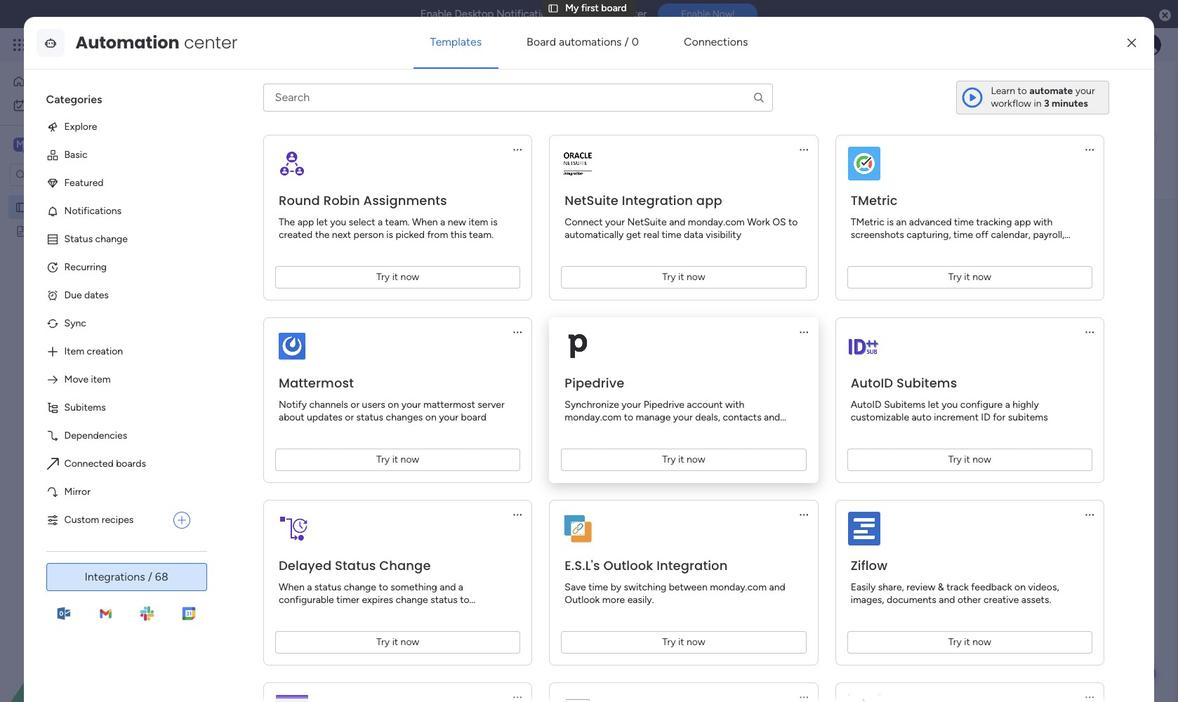 Task type: describe. For each thing, give the bounding box(es) containing it.
enable for enable desktop notifications on this computer
[[421, 8, 452, 20]]

netsuite integration app connect your netsuite and monday.com work os to automatically get real time data visibility
[[565, 192, 798, 241]]

try for app
[[662, 271, 676, 283]]

angle down image
[[272, 170, 279, 180]]

& inside tmetric tmetric is an advanced time tracking app with screenshots capturing, time off calendar, payroll, billing & invoicing
[[879, 242, 886, 254]]

tmetric tmetric is an advanced time tracking app with screenshots capturing, time off calendar, payroll, billing & invoicing
[[851, 192, 1065, 254]]

let inside round robin assignments the app let you select a team. when a new item is created the next person is picked from this team.
[[316, 216, 328, 228]]

1 horizontal spatial notifications
[[497, 8, 558, 20]]

it for ziflow
[[964, 636, 970, 648]]

timelines
[[426, 106, 465, 118]]

time inside 'netsuite integration app connect your netsuite and monday.com work os to automatically get real time data visibility'
[[662, 229, 682, 241]]

the
[[315, 229, 329, 241]]

0 vertical spatial pipedrive
[[565, 374, 624, 392]]

categories heading
[[35, 81, 201, 113]]

- for w10   4 - 10
[[595, 274, 598, 283]]

custom
[[64, 514, 99, 526]]

show board description image
[[374, 81, 391, 96]]

mirror option
[[35, 478, 201, 506]]

an
[[896, 216, 907, 228]]

try it now for integration
[[662, 636, 705, 648]]

lottie animation image
[[0, 561, 179, 702]]

not started
[[380, 635, 425, 645]]

work for my
[[48, 99, 70, 111]]

try it now for assignments
[[376, 271, 419, 283]]

filter button
[[517, 164, 583, 186]]

advanced
[[909, 216, 952, 228]]

monday.com inside 'netsuite integration app connect your netsuite and monday.com work os to automatically get real time data visibility'
[[688, 216, 745, 228]]

it for round robin assignments
[[392, 271, 398, 283]]

main table
[[235, 131, 281, 143]]

enable now!
[[682, 9, 735, 20]]

time right v2 plus icon
[[954, 216, 974, 228]]

integration inside e.s.l's outlook integration save time by switching between monday.com and outlook more easily.
[[657, 557, 728, 575]]

work for monday
[[113, 37, 139, 53]]

team
[[308, 414, 330, 426]]

0 horizontal spatial team.
[[385, 216, 410, 228]]

auto
[[795, 221, 817, 233]]

try it now for is
[[948, 271, 992, 283]]

your up them
[[673, 412, 693, 424]]

project
[[598, 106, 630, 118]]

autoid subitems autoid subitems let you configure a highly customizable auto increment id for subitems
[[851, 374, 1048, 424]]

board automations / 0 button
[[510, 25, 656, 59]]

app inside round robin assignments the app let you select a team. when a new item is created the next person is picked from this team.
[[297, 216, 314, 228]]

mar 30 for new item
[[390, 392, 421, 404]]

now for share,
[[973, 636, 992, 648]]

it for mattermost
[[392, 454, 398, 466]]

try it now for your
[[662, 454, 705, 466]]

now for assignments
[[401, 271, 419, 283]]

custom recipes option
[[35, 506, 168, 535]]

let inside autoid subitems autoid subitems let you configure a highly customizable auto increment id for subitems
[[928, 399, 939, 411]]

research proposal
[[245, 369, 326, 381]]

synchronize
[[565, 399, 619, 411]]

w8
[[335, 274, 347, 283]]

notes
[[72, 225, 99, 237]]

try it now for channels
[[376, 454, 419, 466]]

lottie animation element
[[0, 561, 179, 702]]

invite / 1
[[1086, 82, 1123, 94]]

w9   feb 26 - 3
[[447, 274, 496, 283]]

my inside option
[[32, 99, 46, 111]]

main for main table
[[235, 131, 256, 143]]

1 more dots image from the top
[[969, 222, 979, 233]]

move item option
[[35, 366, 201, 394]]

connect
[[565, 216, 603, 228]]

main workspace
[[32, 138, 115, 151]]

Battery field
[[230, 522, 283, 540]]

monday.com inside e.s.l's outlook integration save time by switching between monday.com and outlook more easily.
[[710, 582, 767, 594]]

your inside your workflow in
[[1076, 85, 1096, 97]]

it for tmetric
[[964, 271, 970, 283]]

menu image for netsuite integration app
[[798, 144, 809, 155]]

my right public board image
[[33, 201, 47, 213]]

something
[[390, 582, 437, 594]]

apps
[[374, 103, 417, 126]]

dependencies option
[[35, 422, 201, 450]]

it for pipedrive
[[678, 454, 684, 466]]

enable desktop notifications on this computer
[[421, 8, 647, 20]]

ziflow easily share, review & track feedback on videos, images, documents and other creative assets.
[[851, 557, 1059, 606]]

status inside delayed status change when a status change to something and a configurable timer expires change status to something.
[[335, 557, 376, 575]]

try it now button for assignments
[[275, 266, 520, 289]]

integrate button
[[906, 123, 1042, 152]]

weeks
[[850, 221, 879, 233]]

try it now button for integration
[[561, 631, 807, 654]]

menu image for is
[[1084, 144, 1096, 155]]

sync option
[[35, 310, 201, 338]]

try it now button for your
[[561, 449, 807, 471]]

my up the board automations / 0
[[566, 2, 579, 14]]

not
[[380, 635, 395, 645]]

status change option
[[35, 225, 201, 254]]

10
[[600, 274, 608, 283]]

0 horizontal spatial status
[[314, 582, 341, 594]]

0 vertical spatial assign
[[341, 106, 370, 118]]

0 vertical spatial netsuite
[[565, 192, 619, 209]]

invite / 1 button
[[1060, 77, 1130, 100]]

0 vertical spatial first
[[582, 2, 599, 14]]

select
[[349, 216, 375, 228]]

basic option
[[35, 141, 201, 169]]

it for autoid subitems
[[964, 454, 970, 466]]

on down mattermost
[[425, 412, 436, 424]]

when inside delayed status change when a status change to something and a configurable timer expires change status to something.
[[279, 582, 304, 594]]

review
[[907, 582, 936, 594]]

0 vertical spatial 3
[[1045, 98, 1050, 110]]

item inside move item option
[[91, 374, 111, 386]]

2 horizontal spatial status
[[430, 594, 458, 606]]

categories list box
[[35, 81, 213, 535]]

add to favorites image
[[398, 81, 412, 95]]

to inside 'netsuite integration app connect your netsuite and monday.com work os to automatically get real time data visibility'
[[789, 216, 798, 228]]

round robin assignments the app let you select a team. when a new item is created the next person is picked from this team.
[[279, 192, 498, 241]]

2 25 from the left
[[941, 274, 949, 283]]

and inside delayed status change when a status change to something and a configurable timer expires change status to something.
[[440, 582, 456, 594]]

menu image for assignments
[[512, 144, 523, 155]]

on
[[561, 8, 575, 20]]

activity button
[[988, 77, 1054, 100]]

subitems
[[1008, 412, 1048, 424]]

working
[[283, 635, 315, 645]]

changes
[[386, 412, 423, 424]]

1 horizontal spatial /
[[625, 35, 629, 48]]

you inside autoid subitems autoid subitems let you configure a highly customizable auto increment id for subitems
[[942, 399, 958, 411]]

try for is
[[948, 271, 962, 283]]

tasks
[[277, 325, 300, 336]]

monday.com inside pipedrive synchronize your pipedrive account with monday.com to manage your deals, contacts and activities and convert them into workflows.
[[565, 412, 622, 424]]

custom recipes
[[64, 514, 134, 526]]

0 vertical spatial track
[[510, 106, 532, 118]]

board inside 'mattermost notify channels or users on your mattermost server about updates or status changes on your board'
[[461, 412, 486, 424]]

highly
[[1013, 399, 1039, 411]]

1 autoid from the top
[[851, 374, 893, 392]]

w12   18 - 24
[[805, 274, 846, 283]]

w13   25 - 31
[[924, 274, 964, 283]]

menu image for your
[[798, 327, 809, 338]]

automate
[[1073, 131, 1117, 143]]

1 of from the left
[[293, 106, 302, 118]]

change inside option
[[95, 233, 128, 245]]

item inside option
[[64, 346, 84, 357]]

try it now button for share,
[[847, 631, 1093, 654]]

auto fit
[[795, 221, 830, 233]]

in
[[1034, 98, 1042, 110]]

try it now button for is
[[847, 266, 1093, 289]]

activity
[[993, 82, 1028, 94]]

integrations / 68 button
[[46, 563, 207, 591]]

numbers
[[473, 522, 532, 539]]

monday
[[63, 37, 111, 53]]

2 of from the left
[[534, 106, 544, 118]]

1 horizontal spatial pipedrive
[[644, 399, 685, 411]]

contact sales team
[[245, 414, 330, 426]]

automate button
[[1048, 126, 1123, 149]]

& inside "ziflow easily share, review & track feedback on videos, images, documents and other creative assets."
[[938, 582, 944, 594]]

with inside pipedrive synchronize your pipedrive account with monday.com to manage your deals, contacts and activities and convert them into workflows.
[[725, 399, 745, 411]]

work
[[747, 216, 770, 228]]

invite
[[1086, 82, 1111, 94]]

assign inside 7 main content
[[245, 325, 275, 336]]

dapulse close image
[[1160, 8, 1172, 22]]

workspace
[[60, 138, 115, 151]]

board up project. in the top of the page
[[297, 72, 364, 104]]

move item
[[64, 374, 111, 386]]

done
[[380, 581, 407, 594]]

31
[[956, 274, 964, 283]]

0
[[632, 35, 639, 48]]

2 - from the left
[[487, 274, 490, 283]]

your right where at the top left of the page
[[576, 106, 596, 118]]

your up manage
[[622, 399, 641, 411]]

creation
[[87, 346, 123, 357]]

home
[[31, 75, 58, 87]]

1 vertical spatial change
[[344, 582, 376, 594]]

1 horizontal spatial is
[[491, 216, 498, 228]]

on up changes
[[388, 399, 399, 411]]

is inside tmetric tmetric is an advanced time tracking app with screenshots capturing, time off calendar, payroll, billing & invoicing
[[887, 216, 894, 228]]

collapse board header image
[[1143, 132, 1154, 143]]

categories
[[46, 93, 102, 106]]

desktop
[[455, 8, 494, 20]]

proposal
[[288, 369, 326, 381]]

delayed
[[279, 557, 331, 575]]

assets.
[[1022, 594, 1052, 606]]

data inside 'netsuite integration app connect your netsuite and monday.com work os to automatically get real time data visibility'
[[684, 229, 703, 241]]

menu image for share,
[[1084, 509, 1096, 520]]

4
[[588, 274, 593, 283]]

you inside round robin assignments the app let you select a team. when a new item is created the next person is picked from this team.
[[330, 216, 346, 228]]

your down mattermost
[[439, 412, 458, 424]]

Cards field
[[230, 673, 276, 692]]

try it now for change
[[376, 636, 419, 648]]

public board image
[[15, 224, 28, 237]]

management
[[142, 37, 218, 53]]

explore option
[[35, 113, 201, 141]]

recurring
[[64, 261, 107, 273]]

your inside 'netsuite integration app connect your netsuite and monday.com work os to automatically get real time data visibility'
[[605, 216, 625, 228]]

manage any type of project. assign owners, set timelines and keep track of where your project stands.
[[215, 106, 663, 118]]

automate
[[1030, 85, 1074, 97]]

dates
[[84, 289, 109, 301]]

assignments
[[363, 192, 447, 209]]

see
[[641, 105, 657, 117]]

integrations
[[85, 570, 145, 584]]

add view image
[[461, 132, 466, 143]]

it for netsuite integration app
[[678, 271, 684, 283]]

24
[[837, 274, 846, 283]]

1 horizontal spatial netsuite
[[627, 216, 667, 228]]

item creation
[[64, 346, 123, 357]]

app inside tmetric tmetric is an advanced time tracking app with screenshots capturing, time off calendar, payroll, billing & invoicing
[[1015, 216, 1031, 228]]

main table button
[[213, 126, 292, 149]]

- for w13   25 - 31
[[951, 274, 954, 283]]

os
[[773, 216, 786, 228]]

calendar,
[[991, 229, 1031, 241]]

a right something
[[458, 582, 463, 594]]

- for w8   19 - 25
[[359, 274, 362, 283]]

switching
[[624, 582, 666, 594]]

and inside "ziflow easily share, review & track feedback on videos, images, documents and other creative assets."
[[939, 594, 955, 606]]

2 tmetric from the top
[[851, 216, 885, 228]]

calendar
[[302, 131, 342, 143]]

main for main workspace
[[32, 138, 57, 151]]

on inside "ziflow easily share, review & track feedback on videos, images, documents and other creative assets."
[[1015, 582, 1026, 594]]

try it now for share,
[[948, 636, 992, 648]]

get
[[626, 229, 641, 241]]

status inside option
[[64, 233, 93, 245]]

1 2024 from the left
[[246, 250, 269, 262]]

try for channels
[[376, 454, 390, 466]]

time inside e.s.l's outlook integration save time by switching between monday.com and outlook more easily.
[[588, 582, 608, 594]]

item inside round robin assignments the app let you select a team. when a new item is created the next person is picked from this team.
[[469, 216, 488, 228]]

try for your
[[662, 454, 676, 466]]

workspace selection element
[[13, 136, 117, 155]]

it for e.s.l's outlook integration
[[678, 636, 684, 648]]

mar for new item
[[390, 392, 407, 404]]

type
[[270, 106, 290, 118]]

about
[[279, 412, 304, 424]]

2 more dots image from the top
[[969, 677, 979, 688]]

search image
[[753, 91, 765, 104]]

stands.
[[632, 106, 663, 118]]

- for w11   11 - 17
[[713, 274, 717, 283]]

1 tmetric from the top
[[851, 192, 898, 209]]

home option
[[8, 70, 171, 93]]

/ for integrations / 68
[[148, 570, 152, 584]]



Task type: locate. For each thing, give the bounding box(es) containing it.
a inside autoid subitems autoid subitems let you configure a highly customizable auto increment id for subitems
[[1005, 399, 1010, 411]]

2 vertical spatial status
[[430, 594, 458, 606]]

1 vertical spatial gantt
[[233, 218, 270, 236]]

baseline
[[712, 221, 749, 233]]

item creation option
[[35, 338, 201, 366]]

connections button
[[667, 25, 765, 59]]

0 horizontal spatial you
[[330, 216, 346, 228]]

0 vertical spatial mar 30
[[390, 392, 421, 404]]

subitems option
[[35, 394, 201, 422]]

my work
[[32, 99, 70, 111]]

item right new
[[268, 392, 288, 404]]

gantt button
[[406, 126, 452, 149]]

try it now button down between
[[561, 631, 807, 654]]

integration up between
[[657, 557, 728, 575]]

see plans image
[[233, 37, 246, 53]]

0 horizontal spatial 25
[[364, 274, 372, 283]]

1 vertical spatial item
[[91, 374, 111, 386]]

try it now button down march
[[561, 266, 807, 289]]

item inside 7 main content
[[268, 392, 288, 404]]

and inside e.s.l's outlook integration save time by switching between monday.com and outlook more easily.
[[769, 582, 786, 594]]

subitems
[[897, 374, 957, 392], [884, 399, 926, 411], [64, 402, 106, 414]]

0 vertical spatial let
[[316, 216, 328, 228]]

0 horizontal spatial &
[[879, 242, 886, 254]]

let up auto
[[928, 399, 939, 411]]

for
[[993, 412, 1006, 424]]

with
[[1034, 216, 1053, 228], [725, 399, 745, 411]]

0 horizontal spatial main
[[32, 138, 57, 151]]

1 mar 30 from the top
[[390, 392, 421, 404]]

subitems inside "option"
[[64, 402, 106, 414]]

/
[[625, 35, 629, 48], [1113, 82, 1117, 94], [148, 570, 152, 584]]

integration inside 'netsuite integration app connect your netsuite and monday.com work os to automatically get real time data visibility'
[[622, 192, 693, 209]]

enable for enable now!
[[682, 9, 711, 20]]

try it now right w13 at the top of page
[[948, 271, 992, 283]]

w11   11 - 17
[[689, 274, 726, 283]]

2 horizontal spatial first
[[582, 2, 599, 14]]

try for autoid
[[948, 454, 962, 466]]

v2 minus image
[[920, 222, 927, 233]]

0 horizontal spatial is
[[386, 229, 393, 241]]

6 - from the left
[[951, 274, 954, 283]]

something.
[[279, 607, 327, 619]]

time left 'off'
[[954, 229, 973, 241]]

it inside 7 main content
[[328, 635, 334, 645]]

my first board up type
[[214, 72, 364, 104]]

work down home
[[48, 99, 70, 111]]

track inside "ziflow easily share, review & track feedback on videos, images, documents and other creative assets."
[[947, 582, 969, 594]]

1 vertical spatial autoid
[[851, 399, 882, 411]]

3 - from the left
[[595, 274, 598, 283]]

2 vertical spatial my first board
[[33, 201, 94, 213]]

gantt inside field
[[233, 218, 270, 236]]

menu image for integration
[[798, 509, 809, 520]]

project.
[[305, 106, 339, 118]]

try left w11
[[662, 271, 676, 283]]

integration up real
[[622, 192, 693, 209]]

work right the monday
[[113, 37, 139, 53]]

0 vertical spatial monday.com
[[688, 216, 745, 228]]

board down featured
[[69, 201, 94, 213]]

1 vertical spatial status
[[335, 557, 376, 575]]

1 vertical spatial &
[[938, 582, 944, 594]]

picked
[[395, 229, 425, 241]]

time right real
[[662, 229, 682, 241]]

1 vertical spatial /
[[1113, 82, 1117, 94]]

mar 30 for contact sales team
[[390, 414, 421, 426]]

it down expires
[[392, 636, 398, 648]]

1 25 from the left
[[364, 274, 372, 283]]

more dots image
[[969, 222, 979, 233], [969, 677, 979, 688]]

your up changes
[[401, 399, 421, 411]]

My first board field
[[210, 72, 368, 104]]

Gantt field
[[230, 218, 273, 236]]

0 horizontal spatial assign
[[245, 325, 275, 336]]

0 horizontal spatial notifications
[[64, 205, 122, 217]]

where
[[546, 106, 574, 118]]

team. up picked
[[385, 216, 410, 228]]

to inside pipedrive synchronize your pipedrive account with monday.com to manage your deals, contacts and activities and convert them into workflows.
[[624, 412, 633, 424]]

1 horizontal spatial outlook
[[603, 557, 653, 575]]

try for share,
[[948, 636, 962, 648]]

19
[[349, 274, 357, 283]]

1 horizontal spatial change
[[344, 582, 376, 594]]

the
[[279, 216, 295, 228]]

try it now button down picked
[[275, 266, 520, 289]]

1 vertical spatial data
[[279, 347, 299, 359]]

0 vertical spatial autoid
[[851, 374, 893, 392]]

0 horizontal spatial data
[[279, 347, 299, 359]]

it right 31
[[964, 271, 970, 283]]

0 vertical spatial my first board
[[566, 2, 627, 14]]

0 vertical spatial when
[[412, 216, 438, 228]]

arrow down image
[[566, 167, 583, 184]]

collect data
[[245, 347, 299, 359]]

0 vertical spatial /
[[625, 35, 629, 48]]

try for integration
[[662, 636, 676, 648]]

1 vertical spatial status
[[314, 582, 341, 594]]

try it now button for app
[[561, 266, 807, 289]]

due dates option
[[35, 282, 201, 310]]

gantt inside button
[[416, 131, 442, 143]]

monday.com right between
[[710, 582, 767, 594]]

1 vertical spatial when
[[279, 582, 304, 594]]

data
[[684, 229, 703, 241], [279, 347, 299, 359]]

netsuite up real
[[627, 216, 667, 228]]

main right workspace image
[[32, 138, 57, 151]]

home link
[[8, 70, 171, 93]]

with up payroll,
[[1034, 216, 1053, 228]]

0 horizontal spatial pipedrive
[[565, 374, 624, 392]]

1 vertical spatial integration
[[657, 557, 728, 575]]

images,
[[851, 594, 884, 606]]

enable inside 'button'
[[682, 9, 711, 20]]

board
[[602, 2, 627, 14], [297, 72, 364, 104], [69, 201, 94, 213], [461, 412, 486, 424]]

try it now for app
[[662, 271, 705, 283]]

2 horizontal spatial my first board
[[566, 2, 627, 14]]

now for channels
[[401, 454, 419, 466]]

/ left 1
[[1113, 82, 1117, 94]]

1 horizontal spatial with
[[1034, 216, 1053, 228]]

0 vertical spatial status
[[356, 412, 383, 424]]

menu image for mattermost
[[512, 327, 523, 338]]

30 for new item
[[409, 392, 421, 404]]

team. right this
[[469, 229, 494, 241]]

menu image
[[798, 144, 809, 155], [512, 327, 523, 338], [1084, 327, 1096, 338], [512, 509, 523, 520]]

try it now down other
[[948, 636, 992, 648]]

0 horizontal spatial gantt
[[233, 218, 270, 236]]

1 vertical spatial or
[[345, 412, 354, 424]]

you
[[330, 216, 346, 228], [942, 399, 958, 411]]

status up 14.3%
[[335, 557, 376, 575]]

public board image
[[15, 200, 28, 214]]

now for your
[[687, 454, 705, 466]]

tmetric
[[851, 192, 898, 209], [851, 216, 885, 228]]

0 vertical spatial change
[[95, 233, 128, 245]]

now for is
[[973, 271, 992, 283]]

notifications up board
[[497, 8, 558, 20]]

board right the this
[[602, 2, 627, 14]]

1 vertical spatial assign
[[245, 325, 275, 336]]

0 vertical spatial mar
[[390, 392, 407, 404]]

0 horizontal spatial first
[[49, 201, 66, 213]]

try right w8   19 - 25
[[376, 271, 390, 283]]

- left 31
[[951, 274, 954, 283]]

now down between
[[687, 636, 705, 648]]

on up assets.
[[1015, 582, 1026, 594]]

1 horizontal spatial of
[[534, 106, 544, 118]]

app inside 'netsuite integration app connect your netsuite and monday.com work os to automatically get real time data visibility'
[[696, 192, 722, 209]]

try it now down increment
[[948, 454, 992, 466]]

cards
[[233, 673, 272, 691]]

status
[[64, 233, 93, 245], [335, 557, 376, 575]]

kendall parks image
[[1139, 34, 1162, 56]]

created
[[279, 229, 312, 241]]

new
[[448, 216, 466, 228]]

w10
[[571, 274, 587, 283]]

list box
[[0, 192, 179, 432]]

collect
[[245, 347, 277, 359]]

Numbers field
[[469, 522, 535, 540]]

from
[[427, 229, 448, 241]]

status up timer
[[314, 582, 341, 594]]

1 vertical spatial monday.com
[[565, 412, 622, 424]]

try down other
[[948, 636, 962, 648]]

a up the from
[[440, 216, 445, 228]]

on
[[388, 399, 399, 411], [425, 412, 436, 424], [1015, 582, 1026, 594], [317, 635, 326, 645]]

1 horizontal spatial team.
[[469, 229, 494, 241]]

main left table
[[235, 131, 256, 143]]

it down changes
[[392, 454, 398, 466]]

manage
[[215, 106, 250, 118]]

data left visibility
[[684, 229, 703, 241]]

try it now down changes
[[376, 454, 419, 466]]

2 autoid from the top
[[851, 399, 882, 411]]

payroll,
[[1033, 229, 1065, 241]]

2 vertical spatial first
[[49, 201, 66, 213]]

stuck
[[335, 635, 356, 645]]

try it now button down increment
[[847, 449, 1093, 471]]

notifications inside notifications option
[[64, 205, 122, 217]]

menu image
[[512, 144, 523, 155], [1084, 144, 1096, 155], [798, 327, 809, 338], [798, 509, 809, 520], [1084, 509, 1096, 520]]

this
[[451, 229, 467, 241]]

march 2024
[[714, 250, 769, 262]]

/ left 68
[[148, 570, 152, 584]]

0 vertical spatial notifications
[[497, 8, 558, 20]]

1 horizontal spatial data
[[684, 229, 703, 241]]

None search field
[[263, 84, 773, 112]]

on right working
[[317, 635, 326, 645]]

them
[[662, 424, 685, 436]]

0 vertical spatial gantt
[[416, 131, 442, 143]]

my
[[566, 2, 579, 14], [214, 72, 246, 104], [32, 99, 46, 111], [33, 201, 47, 213]]

0 horizontal spatial /
[[148, 570, 152, 584]]

featured option
[[35, 169, 201, 197]]

1 vertical spatial notifications
[[64, 205, 122, 217]]

1 vertical spatial tmetric
[[851, 216, 885, 228]]

try it now button for change
[[275, 631, 520, 654]]

30 for contact sales team
[[409, 414, 421, 426]]

it down other
[[964, 636, 970, 648]]

it for delayed status change
[[392, 636, 398, 648]]

notify
[[279, 399, 307, 411]]

1 horizontal spatial let
[[928, 399, 939, 411]]

when inside round robin assignments the app let you select a team. when a new item is created the next person is picked from this team.
[[412, 216, 438, 228]]

when
[[412, 216, 438, 228], [279, 582, 304, 594]]

1 horizontal spatial item
[[268, 392, 288, 404]]

connected boards option
[[35, 450, 201, 478]]

& down 'screenshots'
[[879, 242, 886, 254]]

with up contacts
[[725, 399, 745, 411]]

let
[[316, 216, 328, 228], [928, 399, 939, 411]]

now down picked
[[401, 271, 419, 283]]

users
[[362, 399, 385, 411]]

first
[[582, 2, 599, 14], [251, 72, 292, 104], [49, 201, 66, 213]]

due
[[64, 289, 82, 301]]

4 - from the left
[[713, 274, 717, 283]]

status up "recurring"
[[64, 233, 93, 245]]

- for w12   18 - 24
[[832, 274, 835, 283]]

0 vertical spatial item
[[64, 346, 84, 357]]

it down between
[[678, 636, 684, 648]]

try it now down expires
[[376, 636, 419, 648]]

move
[[64, 374, 89, 386]]

try down increment
[[948, 454, 962, 466]]

you up next
[[330, 216, 346, 228]]

tmetric up weeks
[[851, 192, 898, 209]]

2 horizontal spatial change
[[396, 594, 428, 606]]

battery
[[233, 522, 280, 539]]

try it now button down them
[[561, 449, 807, 471]]

2 horizontal spatial is
[[887, 216, 894, 228]]

try for assignments
[[376, 271, 390, 283]]

try it now down them
[[662, 454, 705, 466]]

0 horizontal spatial item
[[91, 374, 111, 386]]

0 horizontal spatial 2024
[[246, 250, 269, 262]]

1 horizontal spatial my first board
[[214, 72, 364, 104]]

try it now left the 17 on the top
[[662, 271, 705, 283]]

outlook down save
[[565, 594, 600, 606]]

workflows.
[[707, 424, 754, 436]]

0 horizontal spatial my first board
[[33, 201, 94, 213]]

w13
[[924, 274, 939, 283]]

now for autoid
[[973, 454, 992, 466]]

automations
[[559, 35, 622, 48]]

sales
[[284, 414, 305, 426]]

change up timer
[[344, 582, 376, 594]]

app
[[696, 192, 722, 209], [297, 216, 314, 228], [1015, 216, 1031, 228]]

meeting
[[309, 302, 346, 314]]

0 vertical spatial team.
[[385, 216, 410, 228]]

1 horizontal spatial 25
[[941, 274, 949, 283]]

0 horizontal spatial enable
[[421, 8, 452, 20]]

my up manage
[[214, 72, 246, 104]]

0 horizontal spatial app
[[297, 216, 314, 228]]

2 horizontal spatial app
[[1015, 216, 1031, 228]]

march
[[714, 250, 743, 262]]

1 horizontal spatial track
[[947, 582, 969, 594]]

menu image for delayed status change
[[512, 509, 523, 520]]

2 2024 from the left
[[745, 250, 769, 262]]

main inside workspace selection element
[[32, 138, 57, 151]]

try it now button for autoid
[[847, 449, 1093, 471]]

item
[[469, 216, 488, 228], [91, 374, 111, 386]]

try down changes
[[376, 454, 390, 466]]

marketplace apps
[[264, 103, 417, 126]]

18
[[822, 274, 830, 283]]

0 horizontal spatial let
[[316, 216, 328, 228]]

3 inside 7 main content
[[492, 274, 496, 283]]

select product image
[[13, 38, 27, 52]]

a up for
[[1005, 399, 1010, 411]]

is left "an" on the top right
[[887, 216, 894, 228]]

a up person
[[378, 216, 383, 228]]

menu image for autoid subitems
[[1084, 327, 1096, 338]]

mar for contact sales team
[[390, 414, 407, 426]]

1 horizontal spatial when
[[412, 216, 438, 228]]

now for change
[[401, 636, 419, 648]]

0 vertical spatial status
[[64, 233, 93, 245]]

1 horizontal spatial &
[[938, 582, 944, 594]]

0 vertical spatial outlook
[[603, 557, 653, 575]]

option
[[0, 194, 179, 197]]

my down home
[[32, 99, 46, 111]]

30
[[409, 392, 421, 404], [409, 414, 421, 426]]

item
[[64, 346, 84, 357], [268, 392, 288, 404]]

- right 11 on the top of page
[[713, 274, 717, 283]]

automation
[[76, 31, 179, 54]]

status inside 'mattermost notify channels or users on your mattermost server about updates or status changes on your board'
[[356, 412, 383, 424]]

when up the from
[[412, 216, 438, 228]]

item right move at the left bottom of page
[[91, 374, 111, 386]]

w8   19 - 25
[[335, 274, 372, 283]]

next
[[332, 229, 351, 241]]

try it now button down other
[[847, 631, 1093, 654]]

try it now for autoid
[[948, 454, 992, 466]]

0 horizontal spatial with
[[725, 399, 745, 411]]

2 vertical spatial change
[[396, 594, 428, 606]]

robin
[[323, 192, 360, 209]]

first up the meeting
[[49, 201, 66, 213]]

easily.
[[627, 594, 654, 606]]

0 horizontal spatial item
[[64, 346, 84, 357]]

2 mar 30 from the top
[[390, 414, 421, 426]]

track right keep
[[510, 106, 532, 118]]

outlook up by
[[603, 557, 653, 575]]

1 vertical spatial 3
[[492, 274, 496, 283]]

app up the calendar,
[[1015, 216, 1031, 228]]

0 horizontal spatial outlook
[[565, 594, 600, 606]]

/ for invite / 1
[[1113, 82, 1117, 94]]

1 vertical spatial item
[[268, 392, 288, 404]]

first up type
[[251, 72, 292, 104]]

with inside tmetric tmetric is an advanced time tracking app with screenshots capturing, time off calendar, payroll, billing & invoicing
[[1034, 216, 1053, 228]]

try it now button for channels
[[275, 449, 520, 471]]

minutes
[[1052, 98, 1089, 110]]

recurring option
[[35, 254, 201, 282]]

1 vertical spatial mar 30
[[390, 414, 421, 426]]

capturing,
[[907, 229, 951, 241]]

- right 19
[[359, 274, 362, 283]]

and inside 'netsuite integration app connect your netsuite and monday.com work os to automatically get real time data visibility'
[[669, 216, 686, 228]]

1 vertical spatial more dots image
[[969, 677, 979, 688]]

Search in workspace field
[[30, 167, 117, 183]]

templates
[[430, 35, 482, 48]]

on inside 7 main content
[[317, 635, 326, 645]]

increment
[[934, 412, 979, 424]]

v2 plus image
[[943, 222, 950, 233]]

- right 4
[[595, 274, 598, 283]]

notifications option
[[35, 197, 201, 225]]

& right review
[[938, 582, 944, 594]]

it left w11
[[678, 271, 684, 283]]

monday.com down the synchronize on the bottom of the page
[[565, 412, 622, 424]]

try for change
[[376, 636, 390, 648]]

by
[[611, 582, 621, 594]]

automatically
[[565, 229, 624, 241]]

0 horizontal spatial track
[[510, 106, 532, 118]]

mattermost
[[279, 374, 354, 392]]

1 mar from the top
[[390, 392, 407, 404]]

time left by
[[588, 582, 608, 594]]

try down them
[[662, 454, 676, 466]]

new item
[[245, 392, 288, 404]]

5 - from the left
[[832, 274, 835, 283]]

app up created
[[297, 216, 314, 228]]

now for app
[[687, 271, 705, 283]]

my first board
[[566, 2, 627, 14], [214, 72, 364, 104], [33, 201, 94, 213]]

change down something
[[396, 594, 428, 606]]

2 30 from the top
[[409, 414, 421, 426]]

2 mar from the top
[[390, 414, 407, 426]]

of left where at the top left of the page
[[534, 106, 544, 118]]

auto
[[912, 412, 932, 424]]

1 30 from the top
[[409, 392, 421, 404]]

1 horizontal spatial status
[[335, 557, 376, 575]]

videos,
[[1028, 582, 1059, 594]]

see more link
[[639, 105, 684, 119]]

0 vertical spatial you
[[330, 216, 346, 228]]

list box containing my first board
[[0, 192, 179, 432]]

7 main content
[[0, 198, 1179, 702]]

now for integration
[[687, 636, 705, 648]]

1 vertical spatial first
[[251, 72, 292, 104]]

2024 right march
[[745, 250, 769, 262]]

other
[[958, 594, 981, 606]]

when up configurable
[[279, 582, 304, 594]]

a
[[378, 216, 383, 228], [440, 216, 445, 228], [1005, 399, 1010, 411], [307, 582, 312, 594], [458, 582, 463, 594]]

gantt for gantt field
[[233, 218, 270, 236]]

gantt down manage any type of project. assign owners, set timelines and keep track of where your project stands.
[[416, 131, 442, 143]]

try it now button down 'off'
[[847, 266, 1093, 289]]

is right new
[[491, 216, 498, 228]]

assign
[[341, 106, 370, 118], [245, 325, 275, 336]]

my work option
[[8, 94, 171, 117]]

0 horizontal spatial when
[[279, 582, 304, 594]]

item down sync
[[64, 346, 84, 357]]

a up configurable
[[307, 582, 312, 594]]

data inside 7 main content
[[279, 347, 299, 359]]

0 vertical spatial work
[[113, 37, 139, 53]]

1 horizontal spatial assign
[[341, 106, 370, 118]]

gantt for "gantt" button
[[416, 131, 442, 143]]

filter
[[539, 169, 561, 181]]

work
[[113, 37, 139, 53], [48, 99, 70, 111]]

workspace image
[[13, 137, 27, 152]]

0 horizontal spatial of
[[293, 106, 302, 118]]

ziflow
[[851, 557, 888, 575]]

Search for a column type search field
[[263, 84, 773, 112]]

0 vertical spatial or
[[350, 399, 359, 411]]

main inside button
[[235, 131, 256, 143]]

0 horizontal spatial status
[[64, 233, 93, 245]]

pipedrive synchronize your pipedrive account with monday.com to manage your deals, contacts and activities and convert them into workflows.
[[565, 374, 780, 436]]

try it now
[[376, 271, 419, 283], [662, 271, 705, 283], [948, 271, 992, 283], [376, 454, 419, 466], [662, 454, 705, 466], [948, 454, 992, 466], [376, 636, 419, 648], [662, 636, 705, 648], [948, 636, 992, 648]]

work inside option
[[48, 99, 70, 111]]

0 vertical spatial data
[[684, 229, 703, 241]]

1 - from the left
[[359, 274, 362, 283]]

now down other
[[973, 636, 992, 648]]

it left stuck
[[328, 635, 334, 645]]



Task type: vqa. For each thing, say whether or not it's contained in the screenshot.


